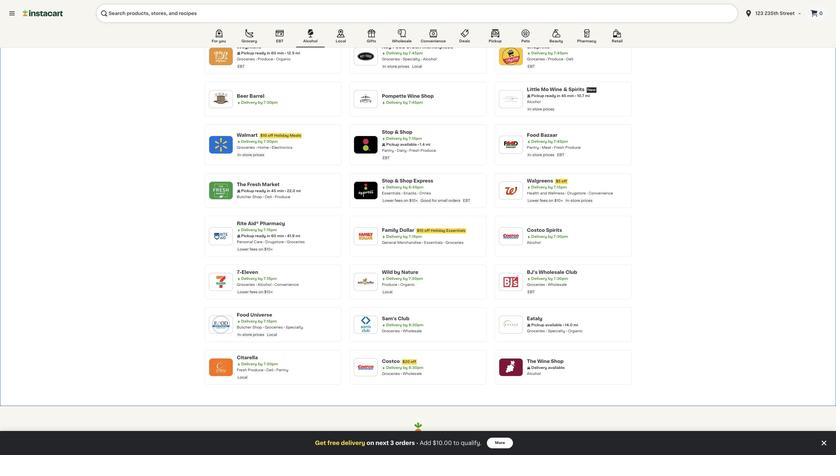 Task type: locate. For each thing, give the bounding box(es) containing it.
pharmacy right beauty
[[577, 39, 597, 43]]

0 vertical spatial pickup ready in 60 min
[[241, 51, 284, 55]]

1 vertical spatial in-store prices
[[238, 153, 264, 157]]

by down stop & shop
[[403, 137, 408, 141]]

by for food universe
[[258, 320, 263, 324]]

0 horizontal spatial $10
[[261, 134, 267, 138]]

0 vertical spatial club
[[566, 270, 577, 275]]

1 vertical spatial deli
[[265, 195, 272, 199]]

on
[[404, 199, 408, 203], [549, 199, 554, 203], [259, 248, 263, 251], [259, 290, 263, 294], [367, 441, 374, 446]]

mi for 14.0 mi
[[574, 324, 578, 327]]

1 butcher from the top
[[237, 195, 252, 199]]

by down dollar
[[403, 235, 408, 239]]

1 vertical spatial drugstore
[[265, 240, 284, 244]]

0 vertical spatial spirits
[[569, 87, 585, 92]]

kullen
[[540, 2, 555, 6]]

pickup down the little
[[531, 94, 544, 98]]

butcher down the fresh market
[[237, 195, 252, 199]]

10.7 mi
[[577, 94, 590, 98]]

local inside "button"
[[336, 39, 346, 43]]

pickup ready in 60 min up care
[[241, 234, 284, 238]]

delivery by 7:45pm
[[386, 51, 423, 55], [531, 51, 568, 55], [386, 101, 423, 105], [531, 140, 568, 144]]

$10
[[261, 134, 267, 138], [417, 229, 424, 233]]

wholesale down bj's wholesale club
[[548, 283, 567, 287]]

0 vertical spatial available
[[400, 143, 417, 147]]

123 235th street button
[[741, 4, 806, 23], [745, 4, 802, 23]]

local down 'butcher shop groceries specialty'
[[267, 333, 277, 337]]

on down "groceries alcohol convenience"
[[259, 290, 263, 294]]

0 horizontal spatial specialty
[[286, 326, 303, 330]]

specialty for key food urban marketplace
[[403, 57, 420, 61]]

beer barrel logo image
[[212, 90, 230, 108]]

deli
[[566, 57, 574, 61], [265, 195, 272, 199], [266, 369, 274, 372]]

available up groceries specialty organic
[[545, 324, 562, 327]]

$20
[[403, 360, 410, 364]]

1 123 235th street button from the left
[[741, 4, 806, 23]]

pickup down the fresh market
[[241, 189, 254, 193]]

groceries specialty organic
[[527, 330, 583, 333]]

0 vertical spatial pickup ready in 45 min
[[531, 94, 574, 98]]

produce down citarella
[[248, 369, 264, 372]]

ebt down the groceries produce deli
[[528, 65, 535, 68]]

1 vertical spatial orders
[[395, 441, 415, 446]]

to inside get free delivery on next 3 orders • add $10.00 to qualify.
[[454, 441, 459, 446]]

to up rosedale.
[[454, 441, 459, 446]]

delivery by 7:30pm
[[241, 101, 278, 105], [241, 140, 278, 144], [531, 235, 568, 239], [386, 277, 423, 281], [531, 277, 568, 281], [241, 363, 278, 366]]

prices
[[398, 65, 410, 68], [543, 108, 555, 111], [253, 153, 264, 157], [543, 153, 555, 157], [581, 199, 593, 203], [253, 333, 264, 337]]

2 lower fees on $10+ from the top
[[238, 290, 273, 294]]

2 vertical spatial &
[[395, 179, 399, 183]]

0 horizontal spatial essentials
[[382, 192, 401, 195]]

fresh
[[554, 146, 564, 150], [410, 149, 420, 153], [247, 182, 261, 187], [237, 369, 247, 372]]

stop & shop express logo image
[[357, 182, 375, 199]]

rite aid® pharmacy logo image
[[212, 228, 230, 245]]

lower fees on $10+ good for small orders ebt
[[383, 199, 470, 203]]

2 vertical spatial organic
[[568, 330, 583, 333]]

alcohol inside button
[[303, 39, 318, 43]]

pharmacy inside button
[[577, 39, 597, 43]]

1 horizontal spatial pantry
[[382, 149, 394, 153]]

7:30pm for bj's
[[554, 277, 568, 281]]

pharmacy button
[[573, 28, 601, 47]]

10.7
[[577, 94, 584, 98]]

fees down care
[[250, 248, 258, 251]]

1 vertical spatial pickup ready in 60 min
[[241, 234, 284, 238]]

0 vertical spatial convenience
[[421, 39, 446, 43]]

0 vertical spatial deli
[[566, 57, 574, 61]]

7-eleven logo image
[[212, 273, 230, 291]]

2 123 235th street button from the left
[[745, 4, 802, 23]]

produce down 1.4 mi
[[421, 149, 436, 153]]

min for 12.5
[[277, 51, 284, 55]]

7:30pm down walmart $10 off holiday meals on the left
[[264, 140, 278, 144]]

market for food garden market
[[415, 5, 433, 9]]

pickup inside button
[[489, 39, 502, 43]]

pickup right deals on the right top of the page
[[489, 39, 502, 43]]

prices down meat
[[543, 153, 555, 157]]

0 horizontal spatial in-store prices local
[[238, 333, 277, 337]]

0 horizontal spatial the
[[237, 182, 246, 187]]

local down citarella
[[238, 376, 248, 380]]

holiday up the electronics
[[274, 134, 289, 138]]

ready
[[255, 51, 266, 55], [545, 94, 556, 98], [255, 189, 266, 193], [255, 234, 266, 238]]

in for 12.5 mi
[[267, 51, 270, 55]]

2 horizontal spatial specialty
[[548, 330, 565, 333]]

in-store prices for little
[[528, 108, 555, 111]]

by for rite aid® pharmacy
[[258, 228, 263, 232]]

1 horizontal spatial specialty
[[403, 57, 420, 61]]

aid®
[[248, 221, 259, 226]]

1 horizontal spatial market
[[415, 5, 433, 9]]

electronics
[[272, 146, 293, 150]]

0 vertical spatial pharmacy
[[577, 39, 597, 43]]

2 butcher from the top
[[237, 326, 252, 330]]

delivery by 7:30pm down bj's wholesale club
[[531, 277, 568, 281]]

the right the fresh market logo
[[237, 182, 246, 187]]

delivery by 7:45pm for food bazaar
[[531, 140, 568, 144]]

7:15pm
[[409, 137, 422, 141], [554, 186, 567, 189], [264, 228, 277, 232], [409, 235, 422, 239], [264, 277, 277, 281], [264, 320, 277, 324]]

by down universe
[[258, 320, 263, 324]]

wholesale down 'sam's club'
[[403, 330, 422, 333]]

delivery by 7:45pm for key food urban marketplace
[[386, 51, 423, 55]]

2 8:30pm from the top
[[409, 366, 424, 370]]

45 for 10.7 mi
[[561, 94, 566, 98]]

delivery for pompette wine shop
[[386, 101, 402, 105]]

1 horizontal spatial in-store prices
[[528, 108, 555, 111]]

1 horizontal spatial organic
[[400, 283, 415, 287]]

delivery for costco spirits
[[531, 235, 547, 239]]

spirits down lower fees on $10+ in-store prices
[[546, 228, 562, 233]]

1 horizontal spatial pickup ready in 45 min
[[531, 94, 574, 98]]

delivery down walmart
[[241, 140, 257, 144]]

walgreens $5 off
[[527, 179, 567, 183]]

free
[[328, 441, 340, 446]]

in-store prices
[[528, 108, 555, 111], [238, 153, 264, 157]]

in-store prices down the mo
[[528, 108, 555, 111]]

by
[[403, 51, 408, 55], [548, 51, 553, 55], [258, 101, 263, 105], [403, 101, 408, 105], [403, 137, 408, 141], [258, 140, 263, 144], [548, 140, 553, 144], [403, 186, 408, 189], [548, 186, 553, 189], [258, 228, 263, 232], [403, 235, 408, 239], [548, 235, 553, 239], [394, 270, 400, 275], [258, 277, 263, 281], [403, 277, 408, 281], [548, 277, 553, 281], [258, 320, 263, 324], [403, 324, 408, 327], [258, 363, 263, 366], [403, 366, 408, 370]]

0 vertical spatial 60
[[271, 51, 276, 55]]

mi
[[295, 51, 300, 55], [585, 94, 590, 98], [426, 143, 431, 147], [296, 189, 301, 193], [296, 234, 300, 238], [574, 324, 578, 327]]

orders inside get free delivery on next 3 orders • add $10.00 to qualify.
[[395, 441, 415, 446]]

0 vertical spatial $10
[[261, 134, 267, 138]]

1 vertical spatial wine
[[408, 94, 420, 98]]

pantry for pantry meat fresh produce
[[527, 146, 539, 150]]

1 pickup ready in 60 min from the top
[[241, 51, 284, 55]]

holiday
[[274, 134, 289, 138], [431, 229, 445, 233]]

holiday up general merchandise essentials groceries
[[431, 229, 445, 233]]

7:30pm down bj's wholesale club
[[554, 277, 568, 281]]

the wine shop logo image
[[502, 359, 520, 376]]

pickup for 1.4 mi
[[386, 143, 399, 147]]

pickup for 14.0 mi
[[531, 324, 544, 327]]

groceries down the shoprite
[[527, 57, 545, 61]]

1 horizontal spatial to
[[454, 441, 459, 446]]

grocery
[[242, 39, 257, 43]]

food
[[382, 5, 394, 9], [393, 44, 405, 49], [527, 133, 540, 138], [237, 313, 249, 318]]

8:30pm down 'sam's club'
[[409, 324, 424, 327]]

60 up personal care drugstore groceries
[[271, 234, 276, 238]]

mi for 10.7 mi
[[585, 94, 590, 98]]

alcohol down 'delivery available'
[[527, 372, 541, 376]]

1 vertical spatial &
[[395, 130, 399, 135]]

groceries wholesale for club
[[382, 330, 422, 333]]

delivery available
[[531, 366, 565, 370]]

7:15pm up "groceries alcohol convenience"
[[264, 277, 277, 281]]

0 horizontal spatial orders
[[395, 441, 415, 446]]

0 vertical spatial 45
[[561, 94, 566, 98]]

off
[[268, 134, 273, 138], [562, 180, 567, 183], [425, 229, 430, 233], [411, 360, 416, 364]]

mi for 12.5 mi
[[295, 51, 300, 55]]

min for 41.9
[[277, 234, 284, 238]]

deli for the fresh market
[[265, 195, 272, 199]]

delivery for wild by nature
[[386, 277, 402, 281]]

7:45pm for food bazaar
[[554, 140, 568, 144]]

ready up butcher shop deli produce
[[255, 189, 266, 193]]

stop & shop
[[382, 130, 413, 135]]

wellness
[[548, 192, 565, 195]]

1 vertical spatial in-store prices local
[[238, 333, 277, 337]]

2 stop from the top
[[382, 179, 394, 183]]

lower fees on $10+
[[238, 248, 273, 251], [238, 290, 273, 294]]

pickup up dairy
[[386, 143, 399, 147]]

small
[[438, 199, 448, 203]]

ready for 12.5
[[255, 51, 266, 55]]

8:30pm for the 'sam's club logo'
[[409, 324, 424, 327]]

1 vertical spatial costco
[[382, 359, 400, 364]]

0 horizontal spatial drugstore
[[265, 240, 284, 244]]

off right $5
[[562, 180, 567, 183]]

ready for 22.0
[[255, 189, 266, 193]]

& up delivery by 6:45pm
[[395, 179, 399, 183]]

stop for stop & shop
[[382, 130, 394, 135]]

wine right the mo
[[550, 87, 562, 92]]

delivery down 'sam's club'
[[386, 324, 402, 327]]

0 vertical spatial delivery by 8:30pm
[[386, 324, 424, 327]]

mi right the 22.0
[[296, 189, 301, 193]]

pickup ready in 45 min
[[531, 94, 574, 98], [241, 189, 284, 193]]

butcher shop groceries specialty
[[237, 326, 303, 330]]

in-store prices for walmart
[[238, 153, 264, 157]]

general
[[382, 241, 396, 245]]

0 horizontal spatial pantry
[[276, 369, 288, 372]]

wine up 'delivery available'
[[537, 359, 550, 364]]

1 lower fees on $10+ from the top
[[238, 248, 273, 251]]

41.9
[[287, 234, 295, 238]]

$10 inside the family dollar $10 off holiday essentials
[[417, 229, 424, 233]]

2 horizontal spatial essentials
[[446, 229, 466, 233]]

0 vertical spatial costco
[[527, 228, 545, 233]]

7:45pm for shoprite
[[554, 51, 568, 55]]

delivery by 7:30pm down costco spirits
[[531, 235, 568, 239]]

by for shoprite
[[548, 51, 553, 55]]

0 horizontal spatial to
[[425, 439, 433, 446]]

1 stop from the top
[[382, 130, 394, 135]]

prices down 'butcher shop groceries specialty'
[[253, 333, 264, 337]]

14.0
[[565, 324, 573, 327]]

7-eleven
[[237, 270, 258, 275]]

$10 up home
[[261, 134, 267, 138]]

ebt
[[276, 39, 284, 43], [238, 65, 245, 68], [528, 65, 535, 68], [557, 153, 564, 157], [383, 156, 390, 160], [463, 199, 470, 203], [528, 290, 535, 294]]

delivery by 7:15pm down rite aid® pharmacy
[[241, 228, 277, 232]]

pickup for 10.7 mi
[[531, 94, 544, 98]]

ready down the mo
[[545, 94, 556, 98]]

food left 'bazaar'
[[527, 133, 540, 138]]

family dollar $10 off holiday essentials
[[382, 228, 466, 233]]

mi right 14.0
[[574, 324, 578, 327]]

lower fees on $10+ down care
[[238, 248, 273, 251]]

1 delivery by 8:30pm from the top
[[386, 324, 424, 327]]

1 60 from the top
[[271, 51, 276, 55]]

for
[[212, 39, 218, 43]]

2 delivery by 8:30pm from the top
[[386, 366, 424, 370]]

food for food garden market
[[382, 5, 394, 9]]

in up personal care drugstore groceries
[[267, 234, 270, 238]]

7:15pm up 'butcher shop groceries specialty'
[[264, 320, 277, 324]]

wegmans logo image
[[212, 48, 230, 65]]

food bazaar
[[527, 133, 558, 138]]

0 horizontal spatial in-store prices
[[238, 153, 264, 157]]

1 horizontal spatial 45
[[561, 94, 566, 98]]

pets button
[[512, 28, 540, 47]]

pickup available up dairy
[[386, 143, 417, 147]]

merchandise
[[397, 241, 421, 245]]

by up home
[[258, 140, 263, 144]]

groceries home electronics
[[237, 146, 293, 150]]

convenience button
[[418, 28, 449, 47]]

fresh produce deli pantry
[[237, 369, 288, 372]]

0 vertical spatial 8:30pm
[[409, 324, 424, 327]]

food left garden
[[382, 5, 394, 9]]

delivery by 7:45pm for shoprite
[[531, 51, 568, 55]]

food garden market
[[382, 5, 433, 9]]

spirits
[[569, 87, 585, 92], [546, 228, 562, 233]]

key food urban marketplace
[[382, 44, 453, 49]]

available for 14.0
[[545, 324, 562, 327]]

off for walmart
[[268, 134, 273, 138]]

organic
[[276, 57, 291, 61], [400, 283, 415, 287], [568, 330, 583, 333]]

off inside walmart $10 off holiday meals
[[268, 134, 273, 138]]

available down the wine shop
[[548, 366, 565, 370]]

organic for wegmans
[[276, 57, 291, 61]]

little
[[527, 87, 540, 92]]

by for wild by nature
[[403, 277, 408, 281]]

essentials
[[382, 192, 401, 195], [446, 229, 466, 233], [424, 241, 443, 245]]

ebt right small
[[463, 199, 470, 203]]

street
[[780, 11, 795, 16]]

key food urban marketplace logo image
[[357, 48, 375, 65]]

costco for costco $20 off
[[382, 359, 400, 364]]

1 vertical spatial lower fees on $10+
[[238, 290, 273, 294]]

ready for 10.7
[[545, 94, 556, 98]]

7:45pm up pantry meat fresh produce
[[554, 140, 568, 144]]

1 horizontal spatial pharmacy
[[577, 39, 597, 43]]

by for citarella
[[258, 363, 263, 366]]

spirits up 10.7
[[569, 87, 585, 92]]

1 vertical spatial 8:30pm
[[409, 366, 424, 370]]

1 vertical spatial groceries wholesale
[[382, 330, 422, 333]]

wholesale for bj's wholesale club logo
[[548, 283, 567, 287]]

1 vertical spatial butcher
[[237, 326, 252, 330]]

2 vertical spatial deli
[[266, 369, 274, 372]]

1 vertical spatial delivery by 8:30pm
[[386, 366, 424, 370]]

2 60 from the top
[[271, 234, 276, 238]]

for
[[432, 199, 437, 203]]

1 8:30pm from the top
[[409, 324, 424, 327]]

14.0 mi
[[565, 324, 578, 327]]

pickup available up groceries specialty organic
[[531, 324, 562, 327]]

market right garden
[[415, 5, 433, 9]]

7:30pm for wild
[[409, 277, 423, 281]]

off up groceries home electronics on the left
[[268, 134, 273, 138]]

off inside walgreens $5 off
[[562, 180, 567, 183]]

1 vertical spatial holiday
[[431, 229, 445, 233]]

delivery for stop & shop express
[[386, 186, 402, 189]]

149
[[379, 449, 387, 453]]

delivery down stop & shop
[[386, 137, 402, 141]]

retail
[[612, 39, 623, 43]]

walmart logo image
[[212, 136, 230, 154]]

0 vertical spatial butcher
[[237, 195, 252, 199]]

0 horizontal spatial 45
[[271, 189, 276, 193]]

0 horizontal spatial pickup ready in 45 min
[[241, 189, 284, 193]]

wine for pompette wine shop
[[408, 94, 420, 98]]

store
[[388, 65, 397, 68], [533, 108, 542, 111], [243, 153, 252, 157], [533, 153, 542, 157], [571, 199, 580, 203], [243, 333, 252, 337]]

off inside costco $20 off
[[411, 360, 416, 364]]

costco spirits
[[527, 228, 562, 233]]

1 vertical spatial 60
[[271, 234, 276, 238]]

market up butcher shop deli produce
[[262, 182, 280, 187]]

1 vertical spatial pickup available
[[531, 324, 562, 327]]

2 pickup ready in 60 min from the top
[[241, 234, 284, 238]]

0 horizontal spatial convenience
[[274, 283, 299, 287]]

delivery for the wine shop
[[531, 366, 547, 370]]

in-store prices local
[[383, 65, 422, 68], [238, 333, 277, 337]]

food universe logo image
[[212, 316, 230, 334]]

2 vertical spatial wine
[[537, 359, 550, 364]]

delivery for sam's club
[[386, 324, 402, 327]]

0 vertical spatial lower fees on $10+
[[238, 248, 273, 251]]

1 vertical spatial $10
[[417, 229, 424, 233]]

available
[[400, 143, 417, 147], [545, 324, 562, 327], [548, 366, 565, 370]]

1 vertical spatial the
[[527, 359, 536, 364]]

0 horizontal spatial club
[[398, 317, 410, 321]]

stores
[[389, 449, 404, 453]]

convenience
[[421, 39, 446, 43], [589, 192, 613, 195], [274, 283, 299, 287]]

1 horizontal spatial essentials
[[424, 241, 443, 245]]

7:30pm for costco
[[554, 235, 568, 239]]

drinks
[[420, 192, 431, 195]]

gifts button
[[357, 28, 386, 47]]

0 vertical spatial essentials
[[382, 192, 401, 195]]

min left 10.7
[[567, 94, 574, 98]]

delivery by 8:30pm for the 'sam's club logo'
[[386, 324, 424, 327]]

1 vertical spatial 45
[[271, 189, 276, 193]]

pickup ready in 60 min up groceries produce organic
[[241, 51, 284, 55]]

2 horizontal spatial pantry
[[527, 146, 539, 150]]

delivery for food universe
[[241, 320, 257, 324]]

min left 12.5
[[277, 51, 284, 55]]

delivery down the shoprite
[[531, 51, 547, 55]]

0 horizontal spatial holiday
[[274, 134, 289, 138]]

eataly logo image
[[502, 316, 520, 334]]

on left "next"
[[367, 441, 374, 446]]

rite aid® pharmacy
[[237, 221, 285, 226]]

groceries wholesale down bj's wholesale club
[[527, 283, 567, 287]]

stop up pantry dairy fresh produce
[[382, 130, 394, 135]]

delivery by 7:15pm
[[386, 137, 422, 141], [531, 186, 567, 189], [241, 228, 277, 232], [386, 235, 422, 239], [241, 277, 277, 281], [241, 320, 277, 324]]

by down costco spirits
[[548, 235, 553, 239]]

pantry
[[527, 146, 539, 150], [382, 149, 394, 153], [276, 369, 288, 372]]

1 vertical spatial essentials
[[446, 229, 466, 233]]

pickup ready in 45 min down the mo
[[531, 94, 574, 98]]

delivery by 7:15pm for rite aid® pharmacy
[[241, 228, 277, 232]]

in up groceries produce organic
[[267, 51, 270, 55]]

deli for citarella
[[266, 369, 274, 372]]

delivery down beer barrel
[[241, 101, 257, 105]]

groceries down 7-eleven
[[237, 283, 255, 287]]

walgreens logo image
[[502, 182, 520, 199]]

club
[[566, 270, 577, 275], [398, 317, 410, 321]]

mi for 41.9 mi
[[296, 234, 300, 238]]

drugstore
[[567, 192, 586, 195], [265, 240, 284, 244]]

1 vertical spatial pickup ready in 45 min
[[241, 189, 284, 193]]

delivery for beer barrel
[[241, 101, 257, 105]]

fees down and at the top right of page
[[540, 199, 548, 203]]

delivery down the wine shop
[[531, 366, 547, 370]]

7:15pm for stop & shop
[[409, 137, 422, 141]]

groceries
[[237, 57, 255, 61], [382, 57, 400, 61], [527, 57, 545, 61], [237, 146, 255, 150], [287, 240, 305, 244], [446, 241, 464, 245], [237, 283, 255, 287], [527, 283, 545, 287], [265, 326, 283, 330], [382, 330, 400, 333], [527, 330, 545, 333], [382, 372, 400, 376]]

2 horizontal spatial organic
[[568, 330, 583, 333]]

ready for 41.9
[[255, 234, 266, 238]]

0 horizontal spatial pharmacy
[[260, 221, 285, 226]]

7:15pm for rite aid® pharmacy
[[264, 228, 277, 232]]

1 horizontal spatial convenience
[[421, 39, 446, 43]]

0 vertical spatial groceries wholesale
[[527, 283, 567, 287]]

more
[[403, 439, 423, 446]]

7:15pm for food universe
[[264, 320, 277, 324]]

1 vertical spatial spirits
[[546, 228, 562, 233]]

in
[[267, 51, 270, 55], [557, 94, 561, 98], [267, 189, 270, 193], [267, 234, 270, 238], [441, 449, 446, 453]]

None search field
[[96, 4, 738, 23]]

$10+
[[409, 199, 418, 203], [555, 199, 563, 203], [264, 248, 273, 251], [264, 290, 273, 294]]

0 vertical spatial pickup available
[[386, 143, 417, 147]]

0 vertical spatial holiday
[[274, 134, 289, 138]]

1 vertical spatial market
[[262, 182, 280, 187]]

$5
[[556, 180, 561, 183]]

1 vertical spatial stop
[[382, 179, 394, 183]]

pickup for 12.5 mi
[[241, 51, 254, 55]]

specialty for eataly
[[548, 330, 565, 333]]

1 horizontal spatial holiday
[[431, 229, 445, 233]]

0 horizontal spatial costco
[[382, 359, 400, 364]]

mi for 1.4 mi
[[426, 143, 431, 147]]

1 horizontal spatial $10
[[417, 229, 424, 233]]

0 vertical spatial stop
[[382, 130, 394, 135]]

1 horizontal spatial drugstore
[[567, 192, 586, 195]]

beauty
[[550, 39, 563, 43]]

0 vertical spatial market
[[415, 5, 433, 9]]

the for the fresh market
[[237, 182, 246, 187]]

pickup ready in 60 min for 41.9 mi
[[241, 234, 284, 238]]

$10+ down the wellness
[[555, 199, 563, 203]]

delivery for bj's wholesale club
[[531, 277, 547, 281]]

orders up (and
[[395, 441, 415, 446]]

walgreens
[[527, 179, 553, 183]]

pantry for pantry dairy fresh produce
[[382, 149, 394, 153]]

delivery by 8:30pm for the costco logo
[[386, 366, 424, 370]]

0 vertical spatial organic
[[276, 57, 291, 61]]

delivery down bj's
[[531, 277, 547, 281]]

1 horizontal spatial the
[[527, 359, 536, 364]]

delivery up produce organic
[[386, 277, 402, 281]]

delivery for citarella
[[241, 363, 257, 366]]



Task type: describe. For each thing, give the bounding box(es) containing it.
groceries down key
[[382, 57, 400, 61]]

groceries wholesale for wholesale
[[527, 283, 567, 287]]

7:15pm up merchandise
[[409, 235, 422, 239]]

delivery by 7:30pm up home
[[241, 140, 278, 144]]

produce down wild
[[382, 283, 398, 287]]

in- down health and wellness drugstore convenience
[[566, 199, 571, 203]]

(and
[[405, 449, 416, 453]]

lower down 7-
[[238, 290, 249, 294]]

there's more to explore shop 149 stores (and counting) in rosedale.
[[365, 439, 471, 453]]

by for stop & shop
[[403, 137, 408, 141]]

in-store prices ebt
[[528, 153, 564, 157]]

local down groceries specialty alcohol
[[412, 65, 422, 68]]

shoprite
[[527, 44, 550, 49]]

grocery button
[[235, 28, 264, 47]]

king
[[527, 2, 538, 6]]

delivery down walgreens
[[531, 186, 547, 189]]

alcohol button
[[296, 28, 325, 47]]

wild by nature logo image
[[357, 273, 375, 291]]

0 vertical spatial drugstore
[[567, 192, 586, 195]]

shop inside the there's more to explore shop 149 stores (and counting) in rosedale.
[[365, 449, 378, 453]]

produce down "wegmans"
[[258, 57, 273, 61]]

235th
[[765, 11, 779, 16]]

1 vertical spatial pharmacy
[[260, 221, 285, 226]]

& for stop & shop
[[395, 130, 399, 135]]

wholesale inside button
[[392, 39, 412, 43]]

by for key food urban marketplace
[[403, 51, 408, 55]]

shop up 'delivery available'
[[551, 359, 564, 364]]

1 vertical spatial organic
[[400, 283, 415, 287]]

0 button
[[806, 7, 828, 20]]

deli for shoprite
[[566, 57, 574, 61]]

fees down essentials snacks drinks
[[395, 199, 403, 203]]

personal
[[237, 240, 253, 244]]

delivery for stop & shop
[[386, 137, 402, 141]]

market for the fresh market
[[262, 182, 280, 187]]

groceries down costco $20 off
[[382, 372, 400, 376]]

eataly
[[527, 317, 543, 321]]

1 horizontal spatial spirits
[[569, 87, 585, 92]]

prices down health and wellness drugstore convenience
[[581, 199, 593, 203]]

organic for eataly
[[568, 330, 583, 333]]

delivery by 7:30pm for wild
[[386, 277, 423, 281]]

add
[[420, 441, 431, 446]]

Search field
[[96, 4, 738, 23]]

off inside the family dollar $10 off holiday essentials
[[425, 229, 430, 233]]

6:45pm
[[409, 186, 424, 189]]

$10.00
[[433, 441, 452, 446]]

2 vertical spatial available
[[548, 366, 565, 370]]

delivery down costco $20 off
[[386, 366, 402, 370]]

7-
[[237, 270, 242, 275]]

pantry meat fresh produce
[[527, 146, 581, 150]]

shop up pantry dairy fresh produce
[[400, 130, 413, 135]]

explore
[[434, 439, 463, 446]]

store down the little
[[533, 108, 542, 111]]

express
[[414, 179, 433, 183]]

pompette
[[382, 94, 407, 98]]

2 vertical spatial essentials
[[424, 241, 443, 245]]

family dollar logo image
[[357, 228, 375, 245]]

to inside the there's more to explore shop 149 stores (and counting) in rosedale.
[[425, 439, 433, 446]]

retail button
[[603, 28, 632, 47]]

store down health and wellness drugstore convenience
[[571, 199, 580, 203]]

local up pets button
[[528, 22, 538, 26]]

fresh right dairy
[[410, 149, 420, 153]]

butcher for food
[[237, 326, 252, 330]]

convenience inside button
[[421, 39, 446, 43]]

min for 10.7
[[567, 94, 574, 98]]

king kullen
[[527, 2, 555, 6]]

delivery by 7:15pm down walgreens $5 off
[[531, 186, 567, 189]]

pickup ready in 45 min for 22.0 mi
[[241, 189, 284, 193]]

fresh down citarella
[[237, 369, 247, 372]]

in- down walmart
[[238, 153, 243, 157]]

2 vertical spatial groceries wholesale
[[382, 372, 422, 376]]

delivery by 7:15pm for food universe
[[241, 320, 277, 324]]

sam's club
[[382, 317, 410, 321]]

holiday inside walmart $10 off holiday meals
[[274, 134, 289, 138]]

fresh right meat
[[554, 146, 564, 150]]

little mo wine & spirits logo image
[[502, 90, 520, 108]]

care
[[254, 240, 263, 244]]

0 vertical spatial &
[[564, 87, 568, 92]]

urban
[[406, 44, 421, 49]]

by right wild
[[394, 270, 400, 275]]

shop up delivery by 6:45pm
[[400, 179, 413, 183]]

bj's wholesale club logo image
[[502, 273, 520, 291]]

food for food universe
[[237, 313, 249, 318]]

in- right food bazaar logo at right top
[[528, 153, 533, 157]]

12.5 mi
[[287, 51, 300, 55]]

groceries down eataly
[[527, 330, 545, 333]]

lower down health
[[528, 199, 539, 203]]

walmart
[[237, 133, 258, 138]]

shop right pompette
[[421, 94, 434, 98]]

on down essentials snacks drinks
[[404, 199, 408, 203]]

1.4
[[420, 143, 425, 147]]

stop for stop & shop express
[[382, 179, 394, 183]]

in inside the there's more to explore shop 149 stores (and counting) in rosedale.
[[441, 449, 446, 453]]

dollar
[[400, 228, 414, 233]]

lower fees on $10+ in-store prices
[[528, 199, 593, 203]]

health and wellness drugstore convenience
[[527, 192, 613, 195]]

snacks
[[404, 192, 417, 195]]

get free delivery on next 3 orders • add $10.00 to qualify.
[[315, 441, 482, 446]]

on down the wellness
[[549, 199, 554, 203]]

delivery by 7:15pm down dollar
[[386, 235, 422, 239]]

beauty button
[[542, 28, 571, 47]]

groceries down universe
[[265, 326, 283, 330]]

food for food bazaar
[[527, 133, 540, 138]]

stop & shop logo image
[[357, 136, 375, 154]]

wholesale right bj's
[[539, 270, 565, 275]]

wild
[[382, 270, 393, 275]]

in-store prices local for universe
[[238, 333, 277, 337]]

store down meat
[[533, 153, 542, 157]]

12.5
[[287, 51, 295, 55]]

groceries down 41.9 mi
[[287, 240, 305, 244]]

alcohol down costco spirits
[[527, 241, 541, 245]]

there's
[[373, 439, 402, 446]]

wholesale for the 'sam's club logo'
[[403, 330, 422, 333]]

get
[[315, 441, 326, 446]]

next
[[376, 441, 389, 446]]

by for stop & shop express
[[403, 186, 408, 189]]

ebt down pantry meat fresh produce
[[557, 153, 564, 157]]

produce down beauty
[[548, 57, 564, 61]]

by for beer barrel
[[258, 101, 263, 105]]

pets
[[522, 39, 530, 43]]

store down groceries home electronics on the left
[[243, 153, 252, 157]]

lower down essentials snacks drinks
[[383, 199, 394, 203]]

costco spirits logo image
[[502, 228, 520, 245]]

the fresh market logo image
[[212, 182, 230, 199]]

the for the wine shop
[[527, 359, 536, 364]]

$10+ down personal care drugstore groceries
[[264, 248, 273, 251]]

store down food universe
[[243, 333, 252, 337]]

bazaar
[[541, 133, 558, 138]]

gifts
[[367, 39, 376, 43]]

beer
[[237, 94, 248, 98]]

new
[[587, 88, 596, 92]]

essentials snacks drinks
[[382, 192, 431, 195]]

bj's
[[527, 270, 538, 275]]

rosedale.
[[447, 449, 471, 453]]

in- down key
[[383, 65, 388, 68]]

in- down the little
[[528, 108, 533, 111]]

2 horizontal spatial convenience
[[589, 192, 613, 195]]

by for food bazaar
[[548, 140, 553, 144]]

general merchandise essentials groceries
[[382, 241, 464, 245]]

instacart image
[[23, 9, 63, 17]]

& for stop & shop express
[[395, 179, 399, 183]]

7:45pm for pompette wine shop
[[409, 101, 423, 105]]

rite
[[237, 221, 247, 226]]

shop down food universe
[[252, 326, 262, 330]]

alcohol down 'marketplace'
[[423, 57, 437, 61]]

deals button
[[450, 28, 479, 47]]

22.0 mi
[[287, 189, 301, 193]]

ebt down "wegmans"
[[238, 65, 245, 68]]

1 horizontal spatial club
[[566, 270, 577, 275]]

delivery down family
[[386, 235, 402, 239]]

fees down "groceries alcohol convenience"
[[250, 290, 258, 294]]

•
[[416, 441, 419, 446]]

wine for the wine shop
[[537, 359, 550, 364]]

costco logo image
[[357, 359, 375, 376]]

60 for 12.5 mi
[[271, 51, 276, 55]]

the fresh market
[[237, 182, 280, 187]]

groceries down bj's
[[527, 283, 545, 287]]

prices down home
[[253, 153, 264, 157]]

by for pompette wine shop
[[403, 101, 408, 105]]

7:30pm up fresh produce deli pantry
[[264, 363, 278, 366]]

shoprite logo image
[[502, 48, 520, 65]]

delivery for shoprite
[[531, 51, 547, 55]]

delivery by 7:30pm up fresh produce deli pantry
[[241, 363, 278, 366]]

groceries produce deli
[[527, 57, 574, 61]]

mi for 22.0 mi
[[296, 189, 301, 193]]

groceries down the family dollar $10 off holiday essentials
[[446, 241, 464, 245]]

ebt down pantry dairy fresh produce
[[383, 156, 390, 160]]

produce right meat
[[565, 146, 581, 150]]

counting)
[[417, 449, 440, 453]]

stop & shop express
[[382, 179, 433, 183]]

groceries specialty alcohol
[[382, 57, 437, 61]]

$10 inside walmart $10 off holiday meals
[[261, 134, 267, 138]]

groceries down sam's
[[382, 330, 400, 333]]

7:30pm for beer
[[264, 101, 278, 105]]

by down walgreens $5 off
[[548, 186, 553, 189]]

by down $20
[[403, 366, 408, 370]]

pompette wine shop logo image
[[357, 90, 375, 108]]

garden
[[396, 5, 414, 9]]

pickup for 41.9 mi
[[241, 234, 254, 238]]

on down care
[[259, 248, 263, 251]]

pompette wine shop
[[382, 94, 434, 98]]

pickup available for 14.0 mi
[[531, 324, 562, 327]]

alcohol down the little
[[527, 100, 541, 104]]

treatment tracker modal dialog
[[0, 431, 836, 455]]

7:15pm down $5
[[554, 186, 567, 189]]

universe
[[250, 313, 272, 318]]

1 horizontal spatial orders
[[449, 199, 461, 203]]

41.9 mi
[[287, 234, 300, 238]]

groceries down "wegmans"
[[237, 57, 255, 61]]

groceries down walmart
[[237, 146, 255, 150]]

by for bj's wholesale club
[[548, 277, 553, 281]]

store down groceries specialty alcohol
[[388, 65, 397, 68]]

delivery by 7:45pm for pompette wine shop
[[386, 101, 423, 105]]

off for costco
[[411, 360, 416, 364]]

in for 41.9 mi
[[267, 234, 270, 238]]

pickup for 22.0 mi
[[241, 189, 254, 193]]

sam's club logo image
[[357, 316, 375, 334]]

barrel
[[250, 94, 264, 98]]

0
[[820, 11, 823, 16]]

alcohol down eleven
[[258, 283, 272, 287]]

0 vertical spatial wine
[[550, 87, 562, 92]]

1.4 mi
[[420, 143, 431, 147]]

bj's wholesale club
[[527, 270, 577, 275]]

by for 7-eleven
[[258, 277, 263, 281]]

more button
[[487, 438, 513, 449]]

walmart $10 off holiday meals
[[237, 133, 301, 138]]

delivery for rite aid® pharmacy
[[241, 228, 257, 232]]

in- right food universe logo
[[238, 333, 243, 337]]

by for costco spirits
[[548, 235, 553, 239]]

pickup button
[[481, 28, 510, 47]]

essentials inside the family dollar $10 off holiday essentials
[[446, 229, 466, 233]]

delivery by 7:15pm for stop & shop
[[386, 137, 422, 141]]

delivery for 7-eleven
[[241, 277, 257, 281]]

pickup available for 1.4 mi
[[386, 143, 417, 147]]

citarella logo image
[[212, 359, 230, 376]]

citarella
[[237, 356, 258, 360]]

pickup ready in 60 min for 12.5 mi
[[241, 51, 284, 55]]

in for 22.0 mi
[[267, 189, 270, 193]]

ebt inside button
[[276, 39, 284, 43]]

off for walgreens
[[562, 180, 567, 183]]

produce down the 22.0
[[275, 195, 290, 199]]

by for sam's club
[[403, 324, 408, 327]]

food right key
[[393, 44, 405, 49]]

delivery for food bazaar
[[531, 140, 547, 144]]

dairy
[[397, 149, 407, 153]]

lower down personal
[[238, 248, 249, 251]]

prices down the mo
[[543, 108, 555, 111]]

deals
[[459, 39, 470, 43]]

food universe
[[237, 313, 272, 318]]

delivery for key food urban marketplace
[[386, 51, 402, 55]]

2 vertical spatial convenience
[[274, 283, 299, 287]]

22.0
[[287, 189, 295, 193]]

$10+ down "groceries alcohol convenience"
[[264, 290, 273, 294]]

shop categories tab list
[[204, 28, 632, 47]]

wholesale for the costco logo
[[403, 372, 422, 376]]

60 for 41.9 mi
[[271, 234, 276, 238]]

health
[[527, 192, 539, 195]]

delivery by 6:45pm
[[386, 186, 424, 189]]

local up wholesale button
[[383, 19, 393, 23]]

fresh up butcher shop deli produce
[[247, 182, 261, 187]]

key
[[382, 44, 392, 49]]

min for 22.0
[[277, 189, 284, 193]]

available for 1.4
[[400, 143, 417, 147]]

7:45pm for key food urban marketplace
[[409, 51, 423, 55]]

ebt down bj's
[[528, 290, 535, 294]]

local down produce organic
[[383, 290, 393, 294]]

holiday inside the family dollar $10 off holiday essentials
[[431, 229, 445, 233]]

on inside get free delivery on next 3 orders • add $10.00 to qualify.
[[367, 441, 374, 446]]

0 horizontal spatial spirits
[[546, 228, 562, 233]]

7:15pm for 7-eleven
[[264, 277, 277, 281]]

1 vertical spatial club
[[398, 317, 410, 321]]

8:30pm for the costco logo
[[409, 366, 424, 370]]

prices down groceries specialty alcohol
[[398, 65, 410, 68]]

pickup ready in 45 min for 10.7 mi
[[531, 94, 574, 98]]

$10+ down snacks
[[409, 199, 418, 203]]

food bazaar logo image
[[502, 136, 520, 154]]

shop down the fresh market
[[252, 195, 262, 199]]

delivery by 7:30pm for beer
[[241, 101, 278, 105]]

beer barrel
[[237, 94, 264, 98]]



Task type: vqa. For each thing, say whether or not it's contained in the screenshot.


